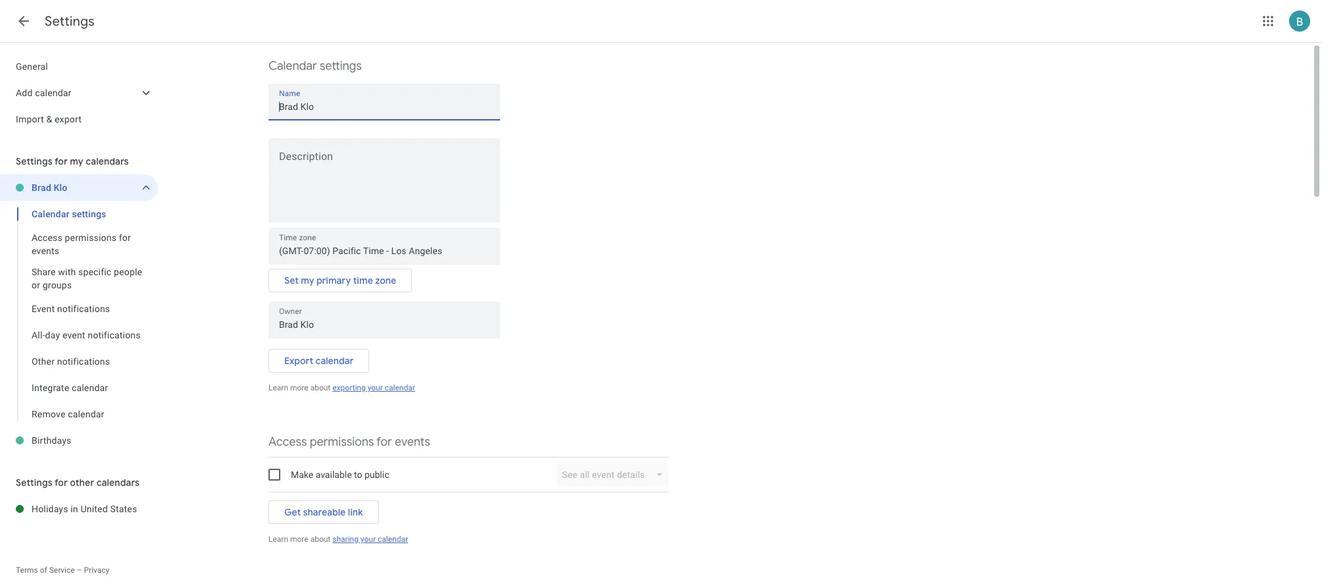 Task type: locate. For each thing, give the bounding box(es) containing it.
permissions inside "settings for my calendars" tree
[[65, 232, 117, 243]]

1 horizontal spatial access
[[269, 435, 307, 450]]

1 horizontal spatial calendar
[[269, 59, 317, 74]]

access permissions for events
[[32, 232, 131, 256], [269, 435, 430, 450]]

group
[[0, 201, 158, 427]]

birthdays tree item
[[0, 427, 158, 454]]

events
[[32, 246, 59, 256], [395, 435, 430, 450]]

1 horizontal spatial my
[[301, 275, 314, 286]]

0 vertical spatial calendars
[[86, 155, 129, 167]]

about for sharing your calendar
[[311, 535, 331, 544]]

0 vertical spatial access
[[32, 232, 62, 243]]

more
[[290, 383, 309, 392], [290, 535, 309, 544]]

0 vertical spatial about
[[311, 383, 331, 392]]

permissions up specific
[[65, 232, 117, 243]]

export
[[284, 355, 313, 367]]

2 about from the top
[[311, 535, 331, 544]]

1 about from the top
[[311, 383, 331, 392]]

settings up brad
[[16, 155, 52, 167]]

calendar right sharing
[[378, 535, 408, 544]]

2 learn from the top
[[269, 535, 288, 544]]

None text field
[[279, 242, 490, 260]]

calendars up brad klo tree item
[[86, 155, 129, 167]]

0 vertical spatial my
[[70, 155, 83, 167]]

None text field
[[279, 97, 490, 116], [269, 153, 500, 217], [279, 315, 490, 334], [279, 97, 490, 116], [269, 153, 500, 217], [279, 315, 490, 334]]

make available to public
[[291, 469, 389, 480]]

1 horizontal spatial calendar settings
[[269, 59, 362, 74]]

1 vertical spatial calendar settings
[[32, 209, 106, 219]]

settings heading
[[45, 13, 95, 30]]

time
[[353, 275, 373, 286]]

1 horizontal spatial permissions
[[310, 435, 374, 450]]

1 horizontal spatial settings
[[320, 59, 362, 74]]

1 vertical spatial about
[[311, 535, 331, 544]]

1 vertical spatial my
[[301, 275, 314, 286]]

access up share
[[32, 232, 62, 243]]

0 vertical spatial learn
[[269, 383, 288, 392]]

calendar up &
[[35, 88, 71, 98]]

terms
[[16, 566, 38, 575]]

learn
[[269, 383, 288, 392], [269, 535, 288, 544]]

event notifications
[[32, 304, 110, 314]]

learn down 'export'
[[269, 383, 288, 392]]

to
[[354, 469, 362, 480]]

my
[[70, 155, 83, 167], [301, 275, 314, 286]]

set my primary time zone
[[284, 275, 397, 286]]

settings right go back image
[[45, 13, 95, 30]]

settings
[[45, 13, 95, 30], [16, 155, 52, 167], [16, 477, 52, 489]]

your for sharing
[[361, 535, 376, 544]]

2 vertical spatial settings
[[16, 477, 52, 489]]

my up brad klo tree item
[[70, 155, 83, 167]]

for left other
[[55, 477, 68, 489]]

about
[[311, 383, 331, 392], [311, 535, 331, 544]]

more down get
[[290, 535, 309, 544]]

access
[[32, 232, 62, 243], [269, 435, 307, 450]]

calendar up learn more about exporting your calendar
[[316, 355, 354, 367]]

1 vertical spatial calendars
[[97, 477, 140, 489]]

for up people
[[119, 232, 131, 243]]

0 vertical spatial access permissions for events
[[32, 232, 131, 256]]

set my primary time zone button
[[269, 265, 412, 296]]

more for learn more about exporting your calendar
[[290, 383, 309, 392]]

tree containing general
[[0, 53, 158, 132]]

all-
[[32, 330, 45, 340]]

share
[[32, 267, 56, 277]]

holidays
[[32, 504, 68, 514]]

more down 'export'
[[290, 383, 309, 392]]

1 vertical spatial access
[[269, 435, 307, 450]]

calendar settings inside group
[[32, 209, 106, 219]]

group containing calendar settings
[[0, 201, 158, 427]]

0 horizontal spatial events
[[32, 246, 59, 256]]

0 horizontal spatial calendar
[[32, 209, 70, 219]]

your for exporting
[[368, 383, 383, 392]]

0 horizontal spatial my
[[70, 155, 83, 167]]

calendar settings
[[269, 59, 362, 74], [32, 209, 106, 219]]

permissions
[[65, 232, 117, 243], [310, 435, 374, 450]]

1 vertical spatial learn
[[269, 535, 288, 544]]

your
[[368, 383, 383, 392], [361, 535, 376, 544]]

1 vertical spatial your
[[361, 535, 376, 544]]

1 more from the top
[[290, 383, 309, 392]]

calendar for integrate calendar
[[72, 383, 108, 393]]

united
[[81, 504, 108, 514]]

for
[[55, 155, 68, 167], [119, 232, 131, 243], [377, 435, 392, 450], [55, 477, 68, 489]]

your right sharing
[[361, 535, 376, 544]]

access permissions for events inside "settings for my calendars" tree
[[32, 232, 131, 256]]

0 vertical spatial settings
[[45, 13, 95, 30]]

1 learn from the top
[[269, 383, 288, 392]]

0 vertical spatial your
[[368, 383, 383, 392]]

access permissions for events up specific
[[32, 232, 131, 256]]

notifications down all-day event notifications in the bottom left of the page
[[57, 356, 110, 367]]

learn more about exporting your calendar
[[269, 383, 415, 392]]

0 vertical spatial calendar
[[269, 59, 317, 74]]

notifications up all-day event notifications in the bottom left of the page
[[57, 304, 110, 314]]

link
[[348, 506, 363, 518]]

klo
[[54, 182, 67, 193]]

0 vertical spatial more
[[290, 383, 309, 392]]

notifications for event notifications
[[57, 304, 110, 314]]

notifications right event
[[88, 330, 141, 340]]

other notifications
[[32, 356, 110, 367]]

access permissions for events up 'to'
[[269, 435, 430, 450]]

access up make
[[269, 435, 307, 450]]

notifications
[[57, 304, 110, 314], [88, 330, 141, 340], [57, 356, 110, 367]]

zone
[[375, 275, 397, 286]]

exporting
[[333, 383, 366, 392]]

calendar for add calendar
[[35, 88, 71, 98]]

0 vertical spatial notifications
[[57, 304, 110, 314]]

holidays in united states link
[[32, 496, 158, 522]]

about for exporting your calendar
[[311, 383, 331, 392]]

calendar for remove calendar
[[68, 409, 104, 419]]

2 more from the top
[[290, 535, 309, 544]]

1 vertical spatial more
[[290, 535, 309, 544]]

integrate
[[32, 383, 69, 393]]

calendar down other notifications
[[72, 383, 108, 393]]

remove calendar
[[32, 409, 104, 419]]

1 vertical spatial notifications
[[88, 330, 141, 340]]

of
[[40, 566, 47, 575]]

permissions up make available to public
[[310, 435, 374, 450]]

0 horizontal spatial access
[[32, 232, 62, 243]]

public
[[365, 469, 389, 480]]

settings
[[320, 59, 362, 74], [72, 209, 106, 219]]

your right exporting
[[368, 383, 383, 392]]

for inside access permissions for events
[[119, 232, 131, 243]]

1 horizontal spatial events
[[395, 435, 430, 450]]

learn for learn more about sharing your calendar
[[269, 535, 288, 544]]

settings for my calendars tree
[[0, 174, 158, 454]]

settings inside tree
[[72, 209, 106, 219]]

sharing your calendar link
[[333, 535, 408, 544]]

settings for other calendars
[[16, 477, 140, 489]]

1 vertical spatial settings
[[16, 155, 52, 167]]

1 vertical spatial settings
[[72, 209, 106, 219]]

more for learn more about sharing your calendar
[[290, 535, 309, 544]]

terms of service – privacy
[[16, 566, 109, 575]]

0 vertical spatial permissions
[[65, 232, 117, 243]]

settings up "holidays" on the left bottom
[[16, 477, 52, 489]]

calendars up states
[[97, 477, 140, 489]]

export
[[55, 114, 82, 124]]

0 vertical spatial events
[[32, 246, 59, 256]]

learn more about sharing your calendar
[[269, 535, 408, 544]]

0 horizontal spatial settings
[[72, 209, 106, 219]]

tree
[[0, 53, 158, 132]]

1 vertical spatial access permissions for events
[[269, 435, 430, 450]]

2 vertical spatial notifications
[[57, 356, 110, 367]]

0 horizontal spatial access permissions for events
[[32, 232, 131, 256]]

event
[[62, 330, 85, 340]]

about left sharing
[[311, 535, 331, 544]]

or
[[32, 280, 40, 290]]

day
[[45, 330, 60, 340]]

calendars
[[86, 155, 129, 167], [97, 477, 140, 489]]

1 vertical spatial calendar
[[32, 209, 70, 219]]

0 horizontal spatial permissions
[[65, 232, 117, 243]]

about down export calendar
[[311, 383, 331, 392]]

1 horizontal spatial access permissions for events
[[269, 435, 430, 450]]

0 horizontal spatial calendar settings
[[32, 209, 106, 219]]

my right set
[[301, 275, 314, 286]]

learn down get
[[269, 535, 288, 544]]

calendar
[[269, 59, 317, 74], [32, 209, 70, 219]]

privacy
[[84, 566, 109, 575]]

calendar up the birthdays tree item
[[68, 409, 104, 419]]

settings for settings for my calendars
[[16, 155, 52, 167]]

calendar
[[35, 88, 71, 98], [316, 355, 354, 367], [72, 383, 108, 393], [385, 383, 415, 392], [68, 409, 104, 419], [378, 535, 408, 544]]

brad
[[32, 182, 51, 193]]

settings for my calendars
[[16, 155, 129, 167]]



Task type: vqa. For each thing, say whether or not it's contained in the screenshot.
the time
yes



Task type: describe. For each thing, give the bounding box(es) containing it.
calendars for settings for other calendars
[[97, 477, 140, 489]]

integrate calendar
[[32, 383, 108, 393]]

export calendar
[[284, 355, 354, 367]]

–
[[77, 566, 82, 575]]

calendar right exporting
[[385, 383, 415, 392]]

specific
[[78, 267, 112, 277]]

terms of service link
[[16, 566, 75, 575]]

get
[[284, 506, 301, 518]]

general
[[16, 61, 48, 72]]

settings for settings for other calendars
[[16, 477, 52, 489]]

exporting your calendar link
[[333, 383, 415, 392]]

import & export
[[16, 114, 82, 124]]

1 vertical spatial permissions
[[310, 435, 374, 450]]

states
[[110, 504, 137, 514]]

event
[[32, 304, 55, 314]]

1 vertical spatial events
[[395, 435, 430, 450]]

sharing
[[333, 535, 359, 544]]

primary
[[317, 275, 351, 286]]

people
[[114, 267, 142, 277]]

available
[[316, 469, 352, 480]]

brad klo tree item
[[0, 174, 158, 201]]

get shareable link
[[284, 506, 363, 518]]

calendar for export calendar
[[316, 355, 354, 367]]

other
[[32, 356, 55, 367]]

for up klo
[[55, 155, 68, 167]]

settings for settings
[[45, 13, 95, 30]]

holidays in united states tree item
[[0, 496, 158, 522]]

in
[[71, 504, 78, 514]]

access inside "settings for my calendars" tree
[[32, 232, 62, 243]]

shareable
[[303, 506, 346, 518]]

go back image
[[16, 13, 32, 29]]

add calendar
[[16, 88, 71, 98]]

brad klo
[[32, 182, 67, 193]]

with
[[58, 267, 76, 277]]

privacy link
[[84, 566, 109, 575]]

calendars for settings for my calendars
[[86, 155, 129, 167]]

all-day event notifications
[[32, 330, 141, 340]]

birthdays link
[[32, 427, 158, 454]]

calendar inside tree
[[32, 209, 70, 219]]

&
[[46, 114, 52, 124]]

import
[[16, 114, 44, 124]]

birthdays
[[32, 435, 71, 446]]

events inside "settings for my calendars" tree
[[32, 246, 59, 256]]

0 vertical spatial settings
[[320, 59, 362, 74]]

remove
[[32, 409, 66, 419]]

set
[[284, 275, 299, 286]]

get shareable link button
[[269, 496, 379, 528]]

my inside button
[[301, 275, 314, 286]]

learn for learn more about exporting your calendar
[[269, 383, 288, 392]]

0 vertical spatial calendar settings
[[269, 59, 362, 74]]

service
[[49, 566, 75, 575]]

for up public
[[377, 435, 392, 450]]

other
[[70, 477, 94, 489]]

add
[[16, 88, 33, 98]]

make
[[291, 469, 314, 480]]

share with specific people or groups
[[32, 267, 142, 290]]

notifications for other notifications
[[57, 356, 110, 367]]

groups
[[43, 280, 72, 290]]

holidays in united states
[[32, 504, 137, 514]]



